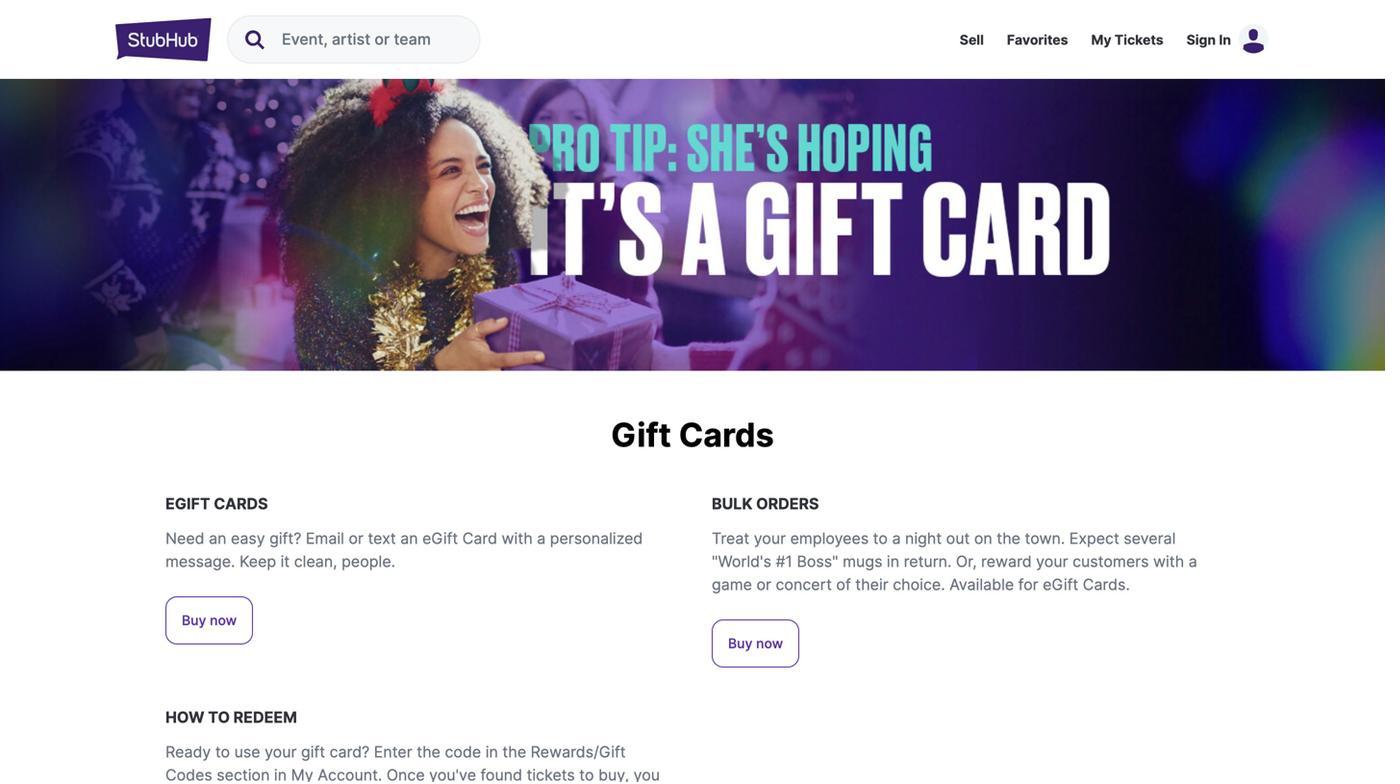 Task type: locate. For each thing, give the bounding box(es) containing it.
1 horizontal spatial buy now link
[[712, 620, 800, 668]]

buy now down game
[[728, 635, 783, 652]]

1 horizontal spatial an
[[400, 529, 418, 548]]

favorites
[[1007, 32, 1069, 48]]

codes
[[165, 766, 212, 782]]

an up message.
[[209, 529, 227, 548]]

0 horizontal spatial cards
[[214, 494, 268, 513]]

0 vertical spatial now
[[210, 612, 237, 629]]

treat your employees to a night out on the town. expect several "world's #1 boss" mugs in return. or, reward your customers with a game or concert of their choice. available for egift cards.
[[712, 529, 1198, 594]]

egift inside the need an easy gift? email or text an egift card with a personalized message. keep it clean, people.
[[423, 529, 458, 548]]

0 vertical spatial buy
[[182, 612, 206, 629]]

your up #1
[[754, 529, 786, 548]]

in up found
[[486, 743, 498, 761]]

0 horizontal spatial an
[[209, 529, 227, 548]]

1 horizontal spatial to
[[580, 766, 594, 782]]

0 horizontal spatial with
[[502, 529, 533, 548]]

buy now button down message.
[[165, 596, 253, 645]]

in right mugs
[[887, 552, 900, 571]]

your left gift
[[265, 743, 297, 761]]

egift inside treat your employees to a night out on the town. expect several "world's #1 boss" mugs in return. or, reward your customers with a game or concert of their choice. available for egift cards.
[[1043, 575, 1079, 594]]

bulk
[[712, 494, 753, 513]]

1 horizontal spatial egift
[[1043, 575, 1079, 594]]

stubhub image
[[115, 15, 212, 64]]

game
[[712, 575, 752, 594]]

buy
[[182, 612, 206, 629], [728, 635, 753, 652]]

in inside treat your employees to a night out on the town. expect several "world's #1 boss" mugs in return. or, reward your customers with a game or concert of their choice. available for egift cards.
[[887, 552, 900, 571]]

0 horizontal spatial buy
[[182, 612, 206, 629]]

0 vertical spatial your
[[754, 529, 786, 548]]

1 vertical spatial cards
[[214, 494, 268, 513]]

my inside "ready to use your gift card? enter the code in the rewards/gift codes section in my account. once you've found tickets to buy, yo"
[[291, 766, 313, 782]]

1 an from the left
[[209, 529, 227, 548]]

cards
[[679, 415, 774, 455], [214, 494, 268, 513]]

egift right for
[[1043, 575, 1079, 594]]

1 vertical spatial now
[[756, 635, 783, 652]]

to left use in the left of the page
[[215, 743, 230, 761]]

1 horizontal spatial with
[[1154, 552, 1185, 571]]

1 horizontal spatial cards
[[679, 415, 774, 455]]

message.
[[165, 552, 235, 571]]

expect
[[1070, 529, 1120, 548]]

buy now button down game
[[712, 620, 800, 668]]

buy for need an easy gift? email or text an egift card with a personalized message. keep it clean, people.
[[182, 612, 206, 629]]

1 horizontal spatial the
[[503, 743, 526, 761]]

1 horizontal spatial now
[[756, 635, 783, 652]]

buy now for treat your employees to a night out on the town. expect several "world's #1 boss" mugs in return. or, reward your customers with a game or concert of their choice. available for egift cards.
[[728, 635, 783, 652]]

the up found
[[503, 743, 526, 761]]

the
[[997, 529, 1021, 548], [417, 743, 441, 761], [503, 743, 526, 761]]

now
[[210, 612, 237, 629], [756, 635, 783, 652]]

an right text
[[400, 529, 418, 548]]

use
[[234, 743, 260, 761]]

card?
[[330, 743, 370, 761]]

sign
[[1187, 32, 1216, 48]]

cards up easy
[[214, 494, 268, 513]]

a left night
[[892, 529, 901, 548]]

gift?
[[270, 529, 302, 548]]

0 vertical spatial cards
[[679, 415, 774, 455]]

to
[[873, 529, 888, 548], [215, 743, 230, 761], [580, 766, 594, 782]]

orders
[[756, 494, 819, 513]]

found
[[481, 766, 523, 782]]

1 horizontal spatial your
[[754, 529, 786, 548]]

0 vertical spatial to
[[873, 529, 888, 548]]

employees
[[791, 529, 869, 548]]

tickets
[[1115, 32, 1164, 48]]

1 horizontal spatial buy
[[728, 635, 753, 652]]

on
[[975, 529, 993, 548]]

buy now link for treat your employees to a night out on the town. expect several "world's #1 boss" mugs in return. or, reward your customers with a game or concert of their choice. available for egift cards.
[[712, 620, 800, 668]]

text
[[368, 529, 396, 548]]

0 vertical spatial in
[[887, 552, 900, 571]]

0 vertical spatial buy now
[[182, 612, 237, 629]]

or inside treat your employees to a night out on the town. expect several "world's #1 boss" mugs in return. or, reward your customers with a game or concert of their choice. available for egift cards.
[[757, 575, 772, 594]]

the up reward
[[997, 529, 1021, 548]]

in
[[1219, 32, 1232, 48]]

bulk orders
[[712, 494, 819, 513]]

0 horizontal spatial now
[[210, 612, 237, 629]]

0 vertical spatial egift
[[423, 529, 458, 548]]

1 horizontal spatial or
[[757, 575, 772, 594]]

boss"
[[797, 552, 839, 571]]

egift
[[165, 494, 210, 513]]

buy now down message.
[[182, 612, 237, 629]]

1 vertical spatial or
[[757, 575, 772, 594]]

2 horizontal spatial your
[[1036, 552, 1069, 571]]

or
[[349, 529, 364, 548], [757, 575, 772, 594]]

0 vertical spatial with
[[502, 529, 533, 548]]

0 horizontal spatial egift
[[423, 529, 458, 548]]

night
[[905, 529, 942, 548]]

keep
[[240, 552, 276, 571]]

the up once
[[417, 743, 441, 761]]

1 vertical spatial to
[[215, 743, 230, 761]]

1 horizontal spatial buy now button
[[712, 620, 800, 668]]

it
[[281, 552, 290, 571]]

my left tickets in the top right of the page
[[1092, 32, 1112, 48]]

in
[[887, 552, 900, 571], [486, 743, 498, 761], [274, 766, 287, 782]]

to inside treat your employees to a night out on the town. expect several "world's #1 boss" mugs in return. or, reward your customers with a game or concert of their choice. available for egift cards.
[[873, 529, 888, 548]]

0 horizontal spatial your
[[265, 743, 297, 761]]

a right customers
[[1189, 552, 1198, 571]]

an
[[209, 529, 227, 548], [400, 529, 418, 548]]

now down message.
[[210, 612, 237, 629]]

to down the rewards/gift
[[580, 766, 594, 782]]

0 horizontal spatial the
[[417, 743, 441, 761]]

0 horizontal spatial buy now button
[[165, 596, 253, 645]]

of
[[837, 575, 851, 594]]

buy now link down message.
[[165, 596, 253, 645]]

ready
[[165, 743, 211, 761]]

with
[[502, 529, 533, 548], [1154, 552, 1185, 571]]

1 vertical spatial buy now
[[728, 635, 783, 652]]

mugs
[[843, 552, 883, 571]]

to up mugs
[[873, 529, 888, 548]]

with right the card
[[502, 529, 533, 548]]

0 horizontal spatial buy now
[[182, 612, 237, 629]]

easy
[[231, 529, 265, 548]]

with down several
[[1154, 552, 1185, 571]]

in right the section
[[274, 766, 287, 782]]

0 vertical spatial my
[[1092, 32, 1112, 48]]

your
[[754, 529, 786, 548], [1036, 552, 1069, 571], [265, 743, 297, 761]]

available
[[950, 575, 1014, 594]]

1 vertical spatial in
[[486, 743, 498, 761]]

1 vertical spatial my
[[291, 766, 313, 782]]

town.
[[1025, 529, 1065, 548]]

2 vertical spatial your
[[265, 743, 297, 761]]

1 vertical spatial your
[[1036, 552, 1069, 571]]

0 horizontal spatial in
[[274, 766, 287, 782]]

0 vertical spatial or
[[349, 529, 364, 548]]

my tickets link
[[1092, 32, 1164, 48]]

2 horizontal spatial to
[[873, 529, 888, 548]]

0 horizontal spatial my
[[291, 766, 313, 782]]

0 horizontal spatial or
[[349, 529, 364, 548]]

my
[[1092, 32, 1112, 48], [291, 766, 313, 782]]

1 vertical spatial egift
[[1043, 575, 1079, 594]]

buy now link
[[165, 596, 253, 645], [712, 620, 800, 668]]

buy down game
[[728, 635, 753, 652]]

my down gift
[[291, 766, 313, 782]]

or right game
[[757, 575, 772, 594]]

cards up the 'bulk' on the right of page
[[679, 415, 774, 455]]

need
[[165, 529, 205, 548]]

buy down message.
[[182, 612, 206, 629]]

tickets
[[527, 766, 575, 782]]

2 horizontal spatial the
[[997, 529, 1021, 548]]

a inside the need an easy gift? email or text an egift card with a personalized message. keep it clean, people.
[[537, 529, 546, 548]]

sell
[[960, 32, 984, 48]]

person receiving gift image
[[0, 79, 1386, 371]]

a left personalized
[[537, 529, 546, 548]]

buy now button
[[165, 596, 253, 645], [712, 620, 800, 668]]

or left text
[[349, 529, 364, 548]]

a
[[537, 529, 546, 548], [892, 529, 901, 548], [1189, 552, 1198, 571]]

buy now
[[182, 612, 237, 629], [728, 635, 783, 652]]

1 vertical spatial with
[[1154, 552, 1185, 571]]

1 horizontal spatial in
[[486, 743, 498, 761]]

once
[[387, 766, 425, 782]]

0 horizontal spatial a
[[537, 529, 546, 548]]

redeem
[[234, 708, 297, 727]]

0 horizontal spatial buy now link
[[165, 596, 253, 645]]

favorites link
[[1007, 32, 1069, 48]]

1 horizontal spatial buy now
[[728, 635, 783, 652]]

2 horizontal spatial in
[[887, 552, 900, 571]]

buy now link down game
[[712, 620, 800, 668]]

your down town.
[[1036, 552, 1069, 571]]

code
[[445, 743, 481, 761]]

1 vertical spatial buy
[[728, 635, 753, 652]]

now down concert
[[756, 635, 783, 652]]

2 horizontal spatial a
[[1189, 552, 1198, 571]]

egift left the card
[[423, 529, 458, 548]]

egift
[[423, 529, 458, 548], [1043, 575, 1079, 594]]



Task type: describe. For each thing, give the bounding box(es) containing it.
personalized
[[550, 529, 643, 548]]

choice.
[[893, 575, 945, 594]]

sign in
[[1187, 32, 1232, 48]]

now for message.
[[210, 612, 237, 629]]

need an easy gift? email or text an egift card with a personalized message. keep it clean, people.
[[165, 529, 643, 571]]

enter
[[374, 743, 413, 761]]

with inside the need an easy gift? email or text an egift card with a personalized message. keep it clean, people.
[[502, 529, 533, 548]]

egift cards
[[165, 494, 268, 513]]

how
[[165, 708, 205, 727]]

buy now link for need an easy gift? email or text an egift card with a personalized message. keep it clean, people.
[[165, 596, 253, 645]]

Event, artist or team search field
[[267, 16, 477, 63]]

your inside "ready to use your gift card? enter the code in the rewards/gift codes section in my account. once you've found tickets to buy, yo"
[[265, 743, 297, 761]]

their
[[856, 575, 889, 594]]

cards for gift cards
[[679, 415, 774, 455]]

gift cards
[[611, 415, 774, 455]]

you've
[[429, 766, 476, 782]]

people.
[[342, 552, 396, 571]]

return.
[[904, 552, 952, 571]]

several
[[1124, 529, 1176, 548]]

the inside treat your employees to a night out on the town. expect several "world's #1 boss" mugs in return. or, reward your customers with a game or concert of their choice. available for egift cards.
[[997, 529, 1021, 548]]

2 vertical spatial in
[[274, 766, 287, 782]]

email
[[306, 529, 344, 548]]

for
[[1019, 575, 1039, 594]]

or inside the need an easy gift? email or text an egift card with a personalized message. keep it clean, people.
[[349, 529, 364, 548]]

out
[[946, 529, 970, 548]]

clean,
[[294, 552, 337, 571]]

2 vertical spatial to
[[580, 766, 594, 782]]

cards for egift cards
[[214, 494, 268, 513]]

"world's
[[712, 552, 772, 571]]

0 horizontal spatial to
[[215, 743, 230, 761]]

gift
[[611, 415, 671, 455]]

my tickets
[[1092, 32, 1164, 48]]

buy now button for need an easy gift? email or text an egift card with a personalized message. keep it clean, people.
[[165, 596, 253, 645]]

customers
[[1073, 552, 1149, 571]]

1 horizontal spatial a
[[892, 529, 901, 548]]

or,
[[956, 552, 977, 571]]

1 horizontal spatial my
[[1092, 32, 1112, 48]]

with inside treat your employees to a night out on the town. expect several "world's #1 boss" mugs in return. or, reward your customers with a game or concert of their choice. available for egift cards.
[[1154, 552, 1185, 571]]

ready to use your gift card? enter the code in the rewards/gift codes section in my account. once you've found tickets to buy, yo
[[165, 743, 660, 782]]

concert
[[776, 575, 832, 594]]

sell link
[[960, 32, 984, 48]]

card
[[463, 529, 497, 548]]

rewards/gift
[[531, 743, 626, 761]]

to
[[208, 708, 230, 727]]

now for #1
[[756, 635, 783, 652]]

2 an from the left
[[400, 529, 418, 548]]

buy now button for treat your employees to a night out on the town. expect several "world's #1 boss" mugs in return. or, reward your customers with a game or concert of their choice. available for egift cards.
[[712, 620, 800, 668]]

how to redeem
[[165, 708, 297, 727]]

cards.
[[1083, 575, 1130, 594]]

buy,
[[599, 766, 629, 782]]

#1
[[776, 552, 793, 571]]

buy for treat your employees to a night out on the town. expect several "world's #1 boss" mugs in return. or, reward your customers with a game or concert of their choice. available for egift cards.
[[728, 635, 753, 652]]

gift
[[301, 743, 325, 761]]

sign in link
[[1187, 32, 1232, 48]]

buy now for need an easy gift? email or text an egift card with a personalized message. keep it clean, people.
[[182, 612, 237, 629]]

treat
[[712, 529, 750, 548]]

reward
[[981, 552, 1032, 571]]

account.
[[318, 766, 382, 782]]

section
[[217, 766, 270, 782]]



Task type: vqa. For each thing, say whether or not it's contained in the screenshot.
Redeem
yes



